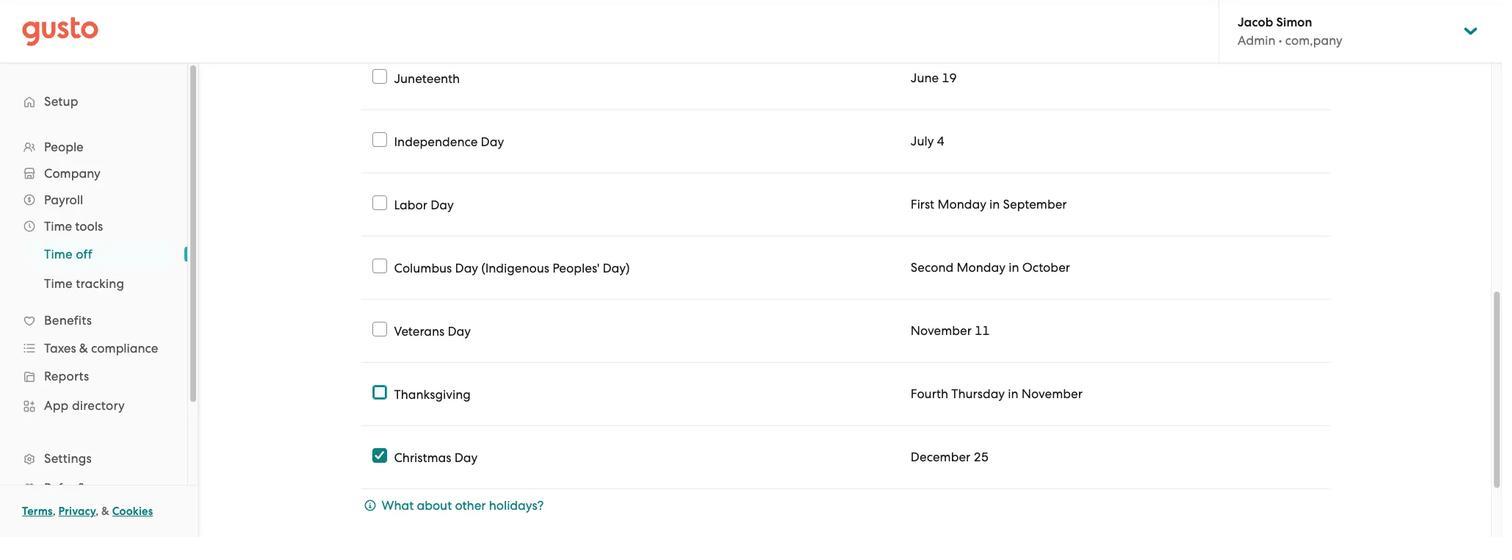 Task type: vqa. For each thing, say whether or not it's contained in the screenshot.
Time off link
yes



Task type: describe. For each thing, give the bounding box(es) containing it.
& for earn
[[78, 481, 87, 495]]

First Monday in September checkbox
[[372, 195, 387, 210]]

benefits
[[44, 313, 92, 328]]

first monday in september
[[911, 197, 1067, 212]]

settings link
[[15, 445, 173, 472]]

•
[[1279, 33, 1283, 48]]

day)
[[603, 260, 630, 275]]

refer & earn
[[44, 481, 118, 495]]

terms link
[[22, 505, 53, 518]]

reports
[[44, 369, 89, 384]]

labor day
[[394, 197, 454, 212]]

app directory link
[[15, 392, 173, 419]]

in for october
[[1009, 260, 1019, 275]]

june
[[911, 71, 939, 85]]

refer & earn link
[[15, 475, 173, 501]]

December 25 checkbox
[[372, 448, 387, 463]]

first
[[911, 197, 935, 212]]

in for november
[[1008, 386, 1019, 401]]

people
[[44, 140, 84, 154]]

in for september
[[990, 197, 1000, 212]]

independence day
[[394, 134, 504, 149]]

people button
[[15, 134, 173, 160]]

settings
[[44, 451, 92, 466]]

what about other holidays? button
[[364, 497, 544, 514]]

list containing people
[[0, 134, 187, 537]]

company button
[[15, 160, 173, 187]]

1 vertical spatial november
[[1022, 386, 1083, 401]]

second monday in october
[[911, 260, 1070, 275]]

app
[[44, 398, 69, 413]]

payroll button
[[15, 187, 173, 213]]

september
[[1003, 197, 1067, 212]]

privacy link
[[58, 505, 96, 518]]

home image
[[22, 17, 98, 46]]

module__icon___go7vc image
[[364, 500, 376, 511]]

2 vertical spatial &
[[101, 505, 109, 518]]

independence
[[394, 134, 478, 149]]

columbus day (indigenous peoples' day)
[[394, 260, 630, 275]]

july 4
[[911, 134, 945, 148]]

jacob simon admin • com,pany
[[1238, 15, 1343, 48]]

1 , from the left
[[53, 505, 56, 518]]

day for veterans
[[448, 324, 471, 338]]

veterans day
[[394, 324, 471, 338]]

time tools
[[44, 219, 103, 234]]

tools
[[75, 219, 103, 234]]

tracking
[[76, 276, 124, 291]]

time tools button
[[15, 213, 173, 240]]

june 19
[[911, 71, 957, 85]]

June 19 checkbox
[[372, 69, 387, 84]]

taxes & compliance button
[[15, 335, 173, 361]]

about
[[417, 498, 452, 513]]

thanksgiving
[[394, 387, 471, 402]]

labor
[[394, 197, 428, 212]]

privacy
[[58, 505, 96, 518]]

fourth thursday in november
[[911, 386, 1083, 401]]

gusto navigation element
[[0, 63, 187, 537]]

compliance
[[91, 341, 158, 356]]

& for compliance
[[79, 341, 88, 356]]

simon
[[1277, 15, 1313, 30]]

cookies
[[112, 505, 153, 518]]

day for independence
[[481, 134, 504, 149]]

veterans
[[394, 324, 445, 338]]

what about other holidays?
[[382, 498, 544, 513]]

Fourth Thursday in November checkbox
[[372, 385, 387, 400]]



Task type: locate. For each thing, give the bounding box(es) containing it.
1 time from the top
[[44, 219, 72, 234]]

in left "september"
[[990, 197, 1000, 212]]

fourth
[[911, 386, 949, 401]]

november
[[911, 323, 972, 338], [1022, 386, 1083, 401]]

time inside dropdown button
[[44, 219, 72, 234]]

day for labor
[[431, 197, 454, 212]]

0 vertical spatial november
[[911, 323, 972, 338]]

day for columbus
[[455, 260, 478, 275]]

in right the thursday
[[1008, 386, 1019, 401]]

time off link
[[26, 241, 173, 267]]

0 vertical spatial in
[[990, 197, 1000, 212]]

company
[[44, 166, 100, 181]]

july
[[911, 134, 934, 148]]

terms
[[22, 505, 53, 518]]

monday for first
[[938, 197, 987, 212]]

second
[[911, 260, 954, 275]]

time for time tracking
[[44, 276, 73, 291]]

time down payroll
[[44, 219, 72, 234]]

0 horizontal spatial november
[[911, 323, 972, 338]]

July 4 checkbox
[[372, 132, 387, 147]]

columbus
[[394, 260, 452, 275]]

benefits link
[[15, 307, 173, 334]]

day right independence
[[481, 134, 504, 149]]

time inside 'link'
[[44, 276, 73, 291]]

2 , from the left
[[96, 505, 99, 518]]

0 horizontal spatial ,
[[53, 505, 56, 518]]

(indigenous
[[481, 260, 550, 275]]

day
[[481, 134, 504, 149], [431, 197, 454, 212], [455, 260, 478, 275], [448, 324, 471, 338], [455, 450, 478, 465]]

list
[[0, 134, 187, 537], [0, 240, 187, 298]]

1 vertical spatial monday
[[957, 260, 1006, 275]]

off
[[76, 247, 92, 262]]

in left october
[[1009, 260, 1019, 275]]

october
[[1022, 260, 1070, 275]]

0 vertical spatial time
[[44, 219, 72, 234]]

earn
[[90, 481, 118, 495]]

& right taxes
[[79, 341, 88, 356]]

time for time off
[[44, 247, 73, 262]]

2 time from the top
[[44, 247, 73, 262]]

setup
[[44, 94, 78, 109]]

&
[[79, 341, 88, 356], [78, 481, 87, 495], [101, 505, 109, 518]]

cookies button
[[112, 503, 153, 520]]

jacob
[[1238, 15, 1274, 30]]

taxes
[[44, 341, 76, 356]]

december 25
[[911, 450, 989, 464]]

christmas
[[394, 450, 451, 465]]

3 time from the top
[[44, 276, 73, 291]]

1 list from the top
[[0, 134, 187, 537]]

,
[[53, 505, 56, 518], [96, 505, 99, 518]]

refer
[[44, 481, 74, 495]]

1 horizontal spatial ,
[[96, 505, 99, 518]]

, left the privacy link
[[53, 505, 56, 518]]

day right christmas
[[455, 450, 478, 465]]

time
[[44, 219, 72, 234], [44, 247, 73, 262], [44, 276, 73, 291]]

day right labor
[[431, 197, 454, 212]]

other
[[455, 498, 486, 513]]

taxes & compliance
[[44, 341, 158, 356]]

& inside dropdown button
[[79, 341, 88, 356]]

december
[[911, 450, 971, 464]]

, down refer & earn link
[[96, 505, 99, 518]]

time tracking link
[[26, 270, 173, 297]]

4
[[937, 134, 945, 148]]

payroll
[[44, 192, 83, 207]]

monday right second
[[957, 260, 1006, 275]]

monday right first
[[938, 197, 987, 212]]

list containing time off
[[0, 240, 187, 298]]

& left earn
[[78, 481, 87, 495]]

com,pany
[[1286, 33, 1343, 48]]

25
[[974, 450, 989, 464]]

in
[[990, 197, 1000, 212], [1009, 260, 1019, 275], [1008, 386, 1019, 401]]

holidays?
[[489, 498, 544, 513]]

christmas day
[[394, 450, 478, 465]]

1 horizontal spatial november
[[1022, 386, 1083, 401]]

1 vertical spatial in
[[1009, 260, 1019, 275]]

time tracking
[[44, 276, 124, 291]]

directory
[[72, 398, 125, 413]]

0 vertical spatial monday
[[938, 197, 987, 212]]

juneteenth
[[394, 71, 460, 86]]

2 vertical spatial in
[[1008, 386, 1019, 401]]

admin
[[1238, 33, 1276, 48]]

19
[[942, 71, 957, 85]]

setup link
[[15, 88, 173, 115]]

11
[[975, 323, 990, 338]]

reports link
[[15, 363, 173, 389]]

November 11 checkbox
[[372, 322, 387, 337]]

day right 'veterans'
[[448, 324, 471, 338]]

Second Monday in October checkbox
[[372, 259, 387, 273]]

app directory
[[44, 398, 125, 413]]

2 list from the top
[[0, 240, 187, 298]]

day right 'columbus'
[[455, 260, 478, 275]]

time for time tools
[[44, 219, 72, 234]]

november 11
[[911, 323, 990, 338]]

thursday
[[952, 386, 1005, 401]]

what
[[382, 498, 414, 513]]

1 vertical spatial &
[[78, 481, 87, 495]]

0 vertical spatial &
[[79, 341, 88, 356]]

time inside "link"
[[44, 247, 73, 262]]

time off
[[44, 247, 92, 262]]

time down time off
[[44, 276, 73, 291]]

peoples'
[[553, 260, 600, 275]]

1 vertical spatial time
[[44, 247, 73, 262]]

time left off
[[44, 247, 73, 262]]

monday for second
[[957, 260, 1006, 275]]

terms , privacy , & cookies
[[22, 505, 153, 518]]

2 vertical spatial time
[[44, 276, 73, 291]]

monday
[[938, 197, 987, 212], [957, 260, 1006, 275]]

& down earn
[[101, 505, 109, 518]]

day for christmas
[[455, 450, 478, 465]]



